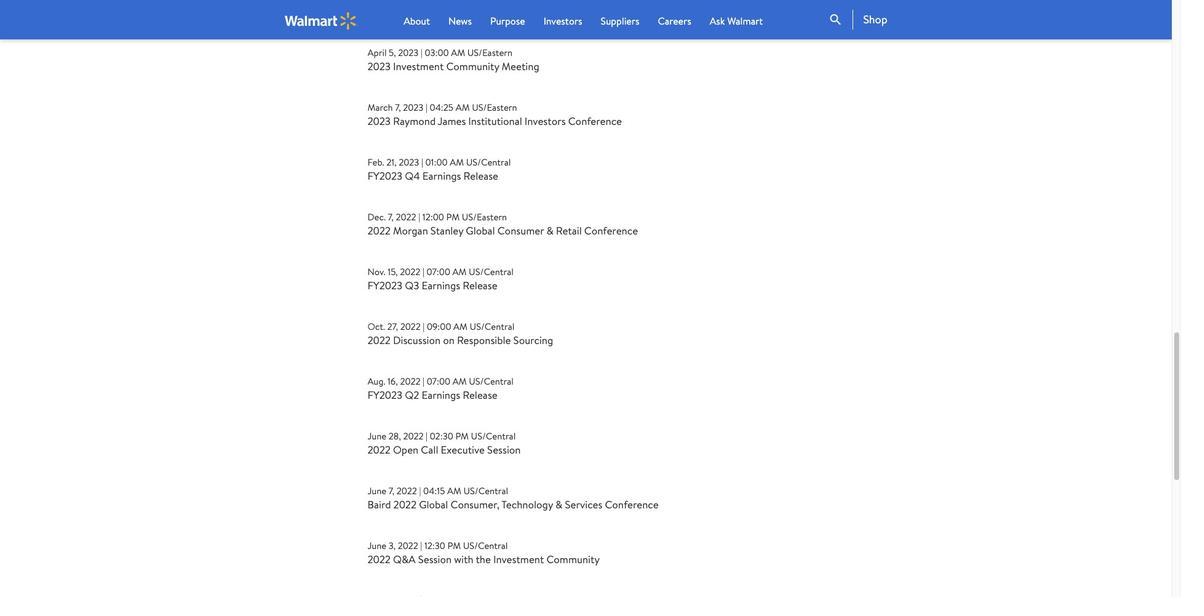 Task type: locate. For each thing, give the bounding box(es) containing it.
| left 04:15
[[419, 484, 421, 497]]

june
[[368, 430, 387, 442], [368, 484, 387, 497], [368, 539, 387, 552]]

1 vertical spatial session
[[418, 552, 452, 566]]

q3
[[405, 278, 419, 292]]

pm inside june 28, 2022 |           02:30 pm           us/central 2022 open call executive session
[[456, 430, 469, 442]]

12:30
[[425, 539, 446, 552]]

2023 right 5,
[[398, 46, 419, 59]]

us/central down executive
[[464, 484, 508, 497]]

2022 left discussion
[[368, 333, 391, 347]]

0 vertical spatial pm
[[447, 210, 460, 223]]

us/central for 2022 q&a session with the investment community
[[463, 539, 508, 552]]

am down stanley
[[453, 265, 467, 278]]

june inside "june 3, 2022 |           12:30 pm           us/central 2022 q&a session with the investment community"
[[368, 539, 387, 552]]

investors right institutional
[[525, 114, 566, 128]]

am
[[451, 46, 465, 59], [456, 101, 470, 114], [450, 156, 464, 169], [453, 265, 467, 278], [454, 320, 468, 333], [453, 375, 467, 388], [447, 484, 462, 497]]

0 vertical spatial investors
[[544, 14, 583, 28]]

| left 09:00
[[423, 320, 425, 333]]

conference for services
[[605, 497, 659, 511]]

fy2023 inside the feb. 21, 2023 |           01:00 am           us/central fy2023 q4 earnings release
[[368, 169, 403, 183]]

sourcing
[[514, 333, 553, 347]]

shop
[[864, 12, 888, 27]]

us/central inside june 28, 2022 |           02:30 pm           us/central 2022 open call executive session
[[471, 430, 516, 442]]

community down news dropdown button
[[446, 59, 499, 73]]

1 vertical spatial investment
[[494, 552, 544, 566]]

earnings for q2
[[422, 388, 461, 402]]

fy2024
[[368, 4, 403, 18]]

2022 left morgan
[[368, 223, 391, 238]]

us/central inside the feb. 21, 2023 |           01:00 am           us/central fy2023 q4 earnings release
[[466, 156, 511, 169]]

7,
[[395, 101, 401, 114], [388, 210, 394, 223], [389, 484, 395, 497]]

0 vertical spatial investment
[[393, 59, 444, 73]]

release
[[461, 4, 496, 18], [464, 169, 499, 183], [463, 278, 498, 292], [463, 388, 498, 402]]

7, inside the dec. 7, 2022 |           12:00 pm           us/eastern 2022 morgan stanley global consumer & retail conference
[[388, 210, 394, 223]]

oct.
[[368, 320, 385, 333]]

1 vertical spatial global
[[419, 497, 448, 511]]

0 horizontal spatial session
[[418, 552, 452, 566]]

0 horizontal spatial investment
[[393, 59, 444, 73]]

2023 for investment
[[398, 46, 419, 59]]

june for baird 2022 global consumer, technology & services conference
[[368, 484, 387, 497]]

release inside the feb. 21, 2023 |           01:00 am           us/central fy2023 q4 earnings release
[[464, 169, 499, 183]]

12:00
[[423, 210, 444, 223]]

0 horizontal spatial &
[[547, 223, 554, 238]]

earnings for q4
[[423, 169, 461, 183]]

1 07:00 from the top
[[427, 265, 451, 278]]

7, right dec. in the top of the page
[[388, 210, 394, 223]]

search
[[829, 12, 843, 27]]

| left 12:00
[[419, 210, 421, 223]]

07:00 inside aug. 16, 2022 |           07:00 am           us/central fy2023 q2 earnings release
[[427, 375, 451, 388]]

us/eastern down the purpose in the top of the page
[[468, 46, 513, 59]]

2022 right 15,
[[400, 265, 421, 278]]

04:15
[[423, 484, 445, 497]]

am right 04:15
[[447, 484, 462, 497]]

3 june from the top
[[368, 539, 387, 552]]

us/central down responsible
[[469, 375, 514, 388]]

investors
[[544, 14, 583, 28], [525, 114, 566, 128]]

pm for executive
[[456, 430, 469, 442]]

2 vertical spatial fy2023
[[368, 388, 403, 402]]

0 vertical spatial us/eastern
[[468, 46, 513, 59]]

1 horizontal spatial &
[[556, 497, 563, 511]]

june inside june 28, 2022 |           02:30 pm           us/central 2022 open call executive session
[[368, 430, 387, 442]]

& inside the dec. 7, 2022 |           12:00 pm           us/eastern 2022 morgan stanley global consumer & retail conference
[[547, 223, 554, 238]]

release for fy2023 q2 earnings release
[[463, 388, 498, 402]]

june left 3,
[[368, 539, 387, 552]]

us/central inside june 7, 2022 |           04:15 am           us/central baird 2022 global consumer, technology & services conference
[[464, 484, 508, 497]]

conference inside the dec. 7, 2022 |           12:00 pm           us/eastern 2022 morgan stanley global consumer & retail conference
[[585, 223, 638, 238]]

pm right 02:30 on the left bottom of page
[[456, 430, 469, 442]]

pm right 12:30 at the left bottom
[[448, 539, 461, 552]]

us/eastern inside march 7, 2023 |           04:25 am           us/eastern 2023 raymond james institutional investors conference
[[472, 101, 517, 114]]

conference inside march 7, 2023 |           04:25 am           us/eastern 2023 raymond james institutional investors conference
[[569, 114, 622, 128]]

community down services
[[547, 552, 600, 566]]

session
[[488, 442, 521, 457], [418, 552, 452, 566]]

pm
[[447, 210, 460, 223], [456, 430, 469, 442], [448, 539, 461, 552]]

07:00 right q2
[[427, 375, 451, 388]]

2023 inside the feb. 21, 2023 |           01:00 am           us/central fy2023 q4 earnings release
[[399, 156, 419, 169]]

7, for morgan
[[388, 210, 394, 223]]

1 vertical spatial pm
[[456, 430, 469, 442]]

am right 01:00
[[450, 156, 464, 169]]

01:00
[[426, 156, 448, 169]]

session left with
[[418, 552, 452, 566]]

us/central right 02:30 on the left bottom of page
[[471, 430, 516, 442]]

am inside nov. 15, 2022 |           07:00 am           us/central fy2023 q3 earnings release
[[453, 265, 467, 278]]

earnings inside nov. 15, 2022 |           07:00 am           us/central fy2023 q3 earnings release
[[422, 278, 461, 292]]

3 fy2023 from the top
[[368, 388, 403, 402]]

| for raymond
[[426, 101, 428, 114]]

| right "q3"
[[423, 265, 425, 278]]

2022 inside aug. 16, 2022 |           07:00 am           us/central fy2023 q2 earnings release
[[400, 375, 421, 388]]

| left 01:00
[[422, 156, 423, 169]]

conference
[[569, 114, 622, 128], [585, 223, 638, 238], [605, 497, 659, 511]]

0 vertical spatial 7,
[[395, 101, 401, 114]]

7, left 04:15
[[389, 484, 395, 497]]

07:00 right "q3"
[[427, 265, 451, 278]]

0 horizontal spatial global
[[419, 497, 448, 511]]

2 vertical spatial pm
[[448, 539, 461, 552]]

2 vertical spatial 7,
[[389, 484, 395, 497]]

2022 left q&a
[[368, 552, 391, 566]]

us/central down 2022 morgan stanley global consumer & retail conference 'link'
[[469, 265, 514, 278]]

07:00
[[427, 265, 451, 278], [427, 375, 451, 388]]

| inside nov. 15, 2022 |           07:00 am           us/central fy2023 q3 earnings release
[[423, 265, 425, 278]]

release inside aug. 16, 2022 |           07:00 am           us/central fy2023 q2 earnings release
[[463, 388, 498, 402]]

1 horizontal spatial community
[[547, 552, 600, 566]]

2 vertical spatial conference
[[605, 497, 659, 511]]

fy2023 inside aug. 16, 2022 |           07:00 am           us/central fy2023 q2 earnings release
[[368, 388, 403, 402]]

am right 04:25
[[456, 101, 470, 114]]

07:00 inside nov. 15, 2022 |           07:00 am           us/central fy2023 q3 earnings release
[[427, 265, 451, 278]]

2 fy2023 from the top
[[368, 278, 403, 292]]

us/central
[[466, 156, 511, 169], [469, 265, 514, 278], [470, 320, 515, 333], [469, 375, 514, 388], [471, 430, 516, 442], [464, 484, 508, 497], [463, 539, 508, 552]]

institutional
[[469, 114, 522, 128]]

about button
[[404, 14, 430, 28]]

nov.
[[368, 265, 386, 278]]

1 june from the top
[[368, 430, 387, 442]]

pm for global
[[447, 210, 460, 223]]

ask walmart
[[710, 14, 763, 28]]

pm inside "june 3, 2022 |           12:30 pm           us/central 2022 q&a session with the investment community"
[[448, 539, 461, 552]]

community inside "june 3, 2022 |           12:30 pm           us/central 2022 q&a session with the investment community"
[[547, 552, 600, 566]]

june inside june 7, 2022 |           04:15 am           us/central baird 2022 global consumer, technology & services conference
[[368, 484, 387, 497]]

earnings
[[420, 4, 459, 18], [423, 169, 461, 183], [422, 278, 461, 292], [422, 388, 461, 402]]

us/eastern inside april 5, 2023 |           03:00 am           us/eastern 2023 investment community meeting
[[468, 46, 513, 59]]

am inside oct. 27, 2022 |           09:00 am           us/central 2022 discussion on responsible sourcing
[[454, 320, 468, 333]]

investors button
[[544, 14, 583, 28]]

| inside aug. 16, 2022 |           07:00 am           us/central fy2023 q2 earnings release
[[423, 375, 425, 388]]

dec. 7, 2022 |           12:00 pm           us/eastern 2022 morgan stanley global consumer & retail conference
[[368, 210, 638, 238]]

us/eastern right the james
[[472, 101, 517, 114]]

2022 left 04:15
[[397, 484, 417, 497]]

ask walmart link
[[710, 14, 763, 28]]

2023 right 21,
[[399, 156, 419, 169]]

0 vertical spatial june
[[368, 430, 387, 442]]

am inside march 7, 2023 |           04:25 am           us/eastern 2023 raymond james institutional investors conference
[[456, 101, 470, 114]]

q2
[[405, 388, 419, 402]]

| left 03:00
[[421, 46, 423, 59]]

james
[[438, 114, 466, 128]]

1 fy2023 from the top
[[368, 169, 403, 183]]

2 vertical spatial us/eastern
[[462, 210, 507, 223]]

02:30
[[430, 430, 453, 442]]

1 vertical spatial conference
[[585, 223, 638, 238]]

conference inside june 7, 2022 |           04:15 am           us/central baird 2022 global consumer, technology & services conference
[[605, 497, 659, 511]]

2 vertical spatial june
[[368, 539, 387, 552]]

june for 2022 open call executive session
[[368, 430, 387, 442]]

earnings inside the feb. 21, 2023 |           01:00 am           us/central fy2023 q4 earnings release
[[423, 169, 461, 183]]

pm right 12:00
[[447, 210, 460, 223]]

fy2023 for fy2023 q4 earnings release
[[368, 169, 403, 183]]

& left services
[[556, 497, 563, 511]]

2022 open call executive session link
[[368, 442, 521, 457]]

investors right the purpose "dropdown button"
[[544, 14, 583, 28]]

1 vertical spatial june
[[368, 484, 387, 497]]

0 vertical spatial 07:00
[[427, 265, 451, 278]]

us/central down 2023 raymond james institutional investors conference link in the top of the page
[[466, 156, 511, 169]]

| inside march 7, 2023 |           04:25 am           us/eastern 2023 raymond james institutional investors conference
[[426, 101, 428, 114]]

2 07:00 from the top
[[427, 375, 451, 388]]

raymond
[[393, 114, 436, 128]]

fy2023 left q4
[[368, 169, 403, 183]]

1 horizontal spatial investment
[[494, 552, 544, 566]]

us/central inside "june 3, 2022 |           12:30 pm           us/central 2022 q&a session with the investment community"
[[463, 539, 508, 552]]

& left retail
[[547, 223, 554, 238]]

fy2023 left "q3"
[[368, 278, 403, 292]]

0 vertical spatial &
[[547, 223, 554, 238]]

1 vertical spatial 7,
[[388, 210, 394, 223]]

2022 right 16,
[[400, 375, 421, 388]]

release inside nov. 15, 2022 |           07:00 am           us/central fy2023 q3 earnings release
[[463, 278, 498, 292]]

0 vertical spatial global
[[466, 223, 495, 238]]

| left 02:30 on the left bottom of page
[[426, 430, 428, 442]]

7, inside march 7, 2023 |           04:25 am           us/eastern 2023 raymond james institutional investors conference
[[395, 101, 401, 114]]

us/eastern inside the dec. 7, 2022 |           12:00 pm           us/eastern 2022 morgan stanley global consumer & retail conference
[[462, 210, 507, 223]]

session right executive
[[488, 442, 521, 457]]

2 june from the top
[[368, 484, 387, 497]]

2022 left open
[[368, 442, 391, 457]]

fy2023 for fy2023 q2 earnings release
[[368, 388, 403, 402]]

us/central inside oct. 27, 2022 |           09:00 am           us/central 2022 discussion on responsible sourcing
[[470, 320, 515, 333]]

1 vertical spatial community
[[547, 552, 600, 566]]

7, for raymond
[[395, 101, 401, 114]]

| inside june 28, 2022 |           02:30 pm           us/central 2022 open call executive session
[[426, 430, 428, 442]]

7, inside june 7, 2022 |           04:15 am           us/central baird 2022 global consumer, technology & services conference
[[389, 484, 395, 497]]

| for discussion
[[423, 320, 425, 333]]

| inside june 7, 2022 |           04:15 am           us/central baird 2022 global consumer, technology & services conference
[[419, 484, 421, 497]]

us/central inside aug. 16, 2022 |           07:00 am           us/central fy2023 q2 earnings release
[[469, 375, 514, 388]]

feb.
[[368, 156, 384, 169]]

june left 28,
[[368, 430, 387, 442]]

us/central down consumer,
[[463, 539, 508, 552]]

aug. 16, 2022 |           07:00 am           us/central fy2023 q2 earnings release
[[368, 375, 514, 402]]

fy2023 inside nov. 15, 2022 |           07:00 am           us/central fy2023 q3 earnings release
[[368, 278, 403, 292]]

| inside "june 3, 2022 |           12:30 pm           us/central 2022 q&a session with the investment community"
[[421, 539, 422, 552]]

am inside april 5, 2023 |           03:00 am           us/eastern 2023 investment community meeting
[[451, 46, 465, 59]]

1 vertical spatial investors
[[525, 114, 566, 128]]

1 vertical spatial fy2023
[[368, 278, 403, 292]]

0 vertical spatial session
[[488, 442, 521, 457]]

2022 right 27,
[[400, 320, 421, 333]]

2023 for q4
[[399, 156, 419, 169]]

release for fy2023 q4 earnings release
[[464, 169, 499, 183]]

| left 04:25
[[426, 101, 428, 114]]

| for q2
[[423, 375, 425, 388]]

& for technology
[[556, 497, 563, 511]]

1 vertical spatial 07:00
[[427, 375, 451, 388]]

2023 investment community meeting link
[[368, 59, 540, 73]]

1 vertical spatial us/eastern
[[472, 101, 517, 114]]

walmart
[[728, 14, 763, 28]]

am inside aug. 16, 2022 |           07:00 am           us/central fy2023 q2 earnings release
[[453, 375, 467, 388]]

| inside the dec. 7, 2022 |           12:00 pm           us/eastern 2022 morgan stanley global consumer & retail conference
[[419, 210, 421, 223]]

fy2023 q4 earnings release link
[[368, 169, 499, 183]]

2022
[[396, 210, 416, 223], [368, 223, 391, 238], [400, 265, 421, 278], [400, 320, 421, 333], [368, 333, 391, 347], [400, 375, 421, 388], [403, 430, 424, 442], [368, 442, 391, 457], [397, 484, 417, 497], [394, 497, 417, 511], [398, 539, 418, 552], [368, 552, 391, 566]]

meeting
[[502, 59, 540, 73]]

consumer,
[[451, 497, 500, 511]]

1 horizontal spatial global
[[466, 223, 495, 238]]

shop link
[[853, 10, 888, 30]]

fy2023 left q2
[[368, 388, 403, 402]]

| inside oct. 27, 2022 |           09:00 am           us/central 2022 discussion on responsible sourcing
[[423, 320, 425, 333]]

7, right march
[[395, 101, 401, 114]]

| for q4
[[422, 156, 423, 169]]

am right 03:00
[[451, 46, 465, 59]]

us/eastern
[[468, 46, 513, 59], [472, 101, 517, 114], [462, 210, 507, 223]]

16,
[[388, 375, 398, 388]]

dec.
[[368, 210, 386, 223]]

q1
[[406, 4, 418, 18]]

us/eastern for meeting
[[468, 46, 513, 59]]

ask
[[710, 14, 725, 28]]

us/eastern right 12:00
[[462, 210, 507, 223]]

| left 12:30 at the left bottom
[[421, 539, 422, 552]]

2022 right 3,
[[398, 539, 418, 552]]

global up 12:30 at the left bottom
[[419, 497, 448, 511]]

services
[[565, 497, 603, 511]]

am inside june 7, 2022 |           04:15 am           us/central baird 2022 global consumer, technology & services conference
[[447, 484, 462, 497]]

2023
[[398, 46, 419, 59], [368, 59, 391, 73], [403, 101, 424, 114], [368, 114, 391, 128], [399, 156, 419, 169]]

march 7, 2023 |           04:25 am           us/eastern 2023 raymond james institutional investors conference
[[368, 101, 622, 128]]

us/central for baird 2022 global consumer, technology & services conference
[[464, 484, 508, 497]]

& inside june 7, 2022 |           04:15 am           us/central baird 2022 global consumer, technology & services conference
[[556, 497, 563, 511]]

0 vertical spatial community
[[446, 59, 499, 73]]

pm inside the dec. 7, 2022 |           12:00 pm           us/eastern 2022 morgan stanley global consumer & retail conference
[[447, 210, 460, 223]]

0 vertical spatial fy2023
[[368, 169, 403, 183]]

am inside the feb. 21, 2023 |           01:00 am           us/central fy2023 q4 earnings release
[[450, 156, 464, 169]]

news button
[[449, 14, 472, 28]]

| right q2
[[423, 375, 425, 388]]

| for morgan
[[419, 210, 421, 223]]

us/central right on
[[470, 320, 515, 333]]

oct. 27, 2022 |           09:00 am           us/central 2022 discussion on responsible sourcing
[[368, 320, 553, 347]]

1 vertical spatial &
[[556, 497, 563, 511]]

investment right april
[[393, 59, 444, 73]]

| inside april 5, 2023 |           03:00 am           us/eastern 2023 investment community meeting
[[421, 46, 423, 59]]

fy2023 q2 earnings release link
[[368, 388, 498, 402]]

0 horizontal spatial community
[[446, 59, 499, 73]]

global right stanley
[[466, 223, 495, 238]]

| inside the feb. 21, 2023 |           01:00 am           us/central fy2023 q4 earnings release
[[422, 156, 423, 169]]

community
[[446, 59, 499, 73], [547, 552, 600, 566]]

&
[[547, 223, 554, 238], [556, 497, 563, 511]]

& for consumer
[[547, 223, 554, 238]]

stanley
[[431, 223, 464, 238]]

am down 2022 discussion on responsible sourcing link
[[453, 375, 467, 388]]

consumer
[[498, 223, 544, 238]]

fy2024 q1 earnings release link
[[368, 4, 496, 18]]

1 horizontal spatial session
[[488, 442, 521, 457]]

us/central inside nov. 15, 2022 |           07:00 am           us/central fy2023 q3 earnings release
[[469, 265, 514, 278]]

investment right the
[[494, 552, 544, 566]]

earnings inside aug. 16, 2022 |           07:00 am           us/central fy2023 q2 earnings release
[[422, 388, 461, 402]]

june left 04:15
[[368, 484, 387, 497]]

0 vertical spatial conference
[[569, 114, 622, 128]]

2022 inside nov. 15, 2022 |           07:00 am           us/central fy2023 q3 earnings release
[[400, 265, 421, 278]]

2023 left 04:25
[[403, 101, 424, 114]]

us/eastern for global
[[462, 210, 507, 223]]

am right 09:00
[[454, 320, 468, 333]]

feb. 21, 2023 |           01:00 am           us/central fy2023 q4 earnings release
[[368, 156, 511, 183]]



Task type: vqa. For each thing, say whether or not it's contained in the screenshot.
Finding
no



Task type: describe. For each thing, give the bounding box(es) containing it.
2023 up march
[[368, 59, 391, 73]]

| for investment
[[421, 46, 423, 59]]

april 5, 2023 |           03:00 am           us/eastern 2023 investment community meeting
[[368, 46, 540, 73]]

june 28, 2022 |           02:30 pm           us/central 2022 open call executive session
[[368, 430, 521, 457]]

07:00 for q3
[[427, 265, 451, 278]]

| for q&a
[[421, 539, 422, 552]]

open
[[393, 442, 419, 457]]

09:00
[[427, 320, 451, 333]]

3,
[[389, 539, 396, 552]]

07:00 for q2
[[427, 375, 451, 388]]

5,
[[389, 46, 396, 59]]

retail
[[556, 223, 582, 238]]

global inside june 7, 2022 |           04:15 am           us/central baird 2022 global consumer, technology & services conference
[[419, 497, 448, 511]]

am for investment
[[451, 46, 465, 59]]

2022 morgan stanley global consumer & retail conference link
[[368, 223, 638, 238]]

03:00
[[425, 46, 449, 59]]

us/central for fy2023 q4 earnings release
[[466, 156, 511, 169]]

2023 left the raymond
[[368, 114, 391, 128]]

2023 for raymond
[[403, 101, 424, 114]]

community inside april 5, 2023 |           03:00 am           us/eastern 2023 investment community meeting
[[446, 59, 499, 73]]

baird 2022 global consumer, technology & services conference link
[[368, 497, 659, 511]]

fy2023 q3 earnings release link
[[368, 278, 498, 292]]

april
[[368, 46, 387, 59]]

2022 left 12:00
[[396, 210, 416, 223]]

suppliers
[[601, 14, 640, 28]]

june 3, 2022 |           12:30 pm           us/central 2022 q&a session with the investment community
[[368, 539, 600, 566]]

purpose
[[491, 14, 525, 28]]

march
[[368, 101, 393, 114]]

| for q3
[[423, 265, 425, 278]]

27,
[[387, 320, 398, 333]]

aug.
[[368, 375, 386, 388]]

15,
[[388, 265, 398, 278]]

q4
[[405, 169, 420, 183]]

global inside the dec. 7, 2022 |           12:00 pm           us/eastern 2022 morgan stanley global consumer & retail conference
[[466, 223, 495, 238]]

| for 2022
[[419, 484, 421, 497]]

am for raymond
[[456, 101, 470, 114]]

on
[[443, 333, 455, 347]]

28,
[[389, 430, 401, 442]]

am for q2
[[453, 375, 467, 388]]

nov. 15, 2022 |           07:00 am           us/central fy2023 q3 earnings release
[[368, 265, 514, 292]]

2022 discussion on responsible sourcing link
[[368, 333, 553, 347]]

responsible
[[457, 333, 511, 347]]

conference for retail
[[585, 223, 638, 238]]

| for open
[[426, 430, 428, 442]]

with
[[454, 552, 474, 566]]

fy2024 q1 earnings release
[[368, 4, 496, 18]]

21,
[[387, 156, 397, 169]]

2023 raymond james institutional investors conference link
[[368, 114, 622, 128]]

7, for 2022
[[389, 484, 395, 497]]

session inside june 28, 2022 |           02:30 pm           us/central 2022 open call executive session
[[488, 442, 521, 457]]

earnings for q3
[[422, 278, 461, 292]]

us/central for 2022 open call executive session
[[471, 430, 516, 442]]

am for 2022
[[447, 484, 462, 497]]

technology
[[502, 497, 553, 511]]

2022 q&a session with the investment community link
[[368, 552, 600, 566]]

the
[[476, 552, 491, 566]]

us/central for fy2023 q2 earnings release
[[469, 375, 514, 388]]

call
[[421, 442, 439, 457]]

am for q4
[[450, 156, 464, 169]]

careers
[[658, 14, 692, 28]]

purpose button
[[491, 14, 525, 28]]

investment inside "june 3, 2022 |           12:30 pm           us/central 2022 q&a session with the investment community"
[[494, 552, 544, 566]]

careers link
[[658, 14, 692, 28]]

us/eastern for institutional
[[472, 101, 517, 114]]

us/central for 2022 discussion on responsible sourcing
[[470, 320, 515, 333]]

fy2023 for fy2023 q3 earnings release
[[368, 278, 403, 292]]

2022 right baird
[[394, 497, 417, 511]]

pm for with
[[448, 539, 461, 552]]

us/central for fy2023 q3 earnings release
[[469, 265, 514, 278]]

baird
[[368, 497, 391, 511]]

about
[[404, 14, 430, 28]]

executive
[[441, 442, 485, 457]]

2022 right 28,
[[403, 430, 424, 442]]

morgan
[[393, 223, 428, 238]]

june for 2022 q&a session with the investment community
[[368, 539, 387, 552]]

04:25
[[430, 101, 454, 114]]

june 7, 2022 |           04:15 am           us/central baird 2022 global consumer, technology & services conference
[[368, 484, 659, 511]]

suppliers button
[[601, 14, 640, 28]]

investment inside april 5, 2023 |           03:00 am           us/eastern 2023 investment community meeting
[[393, 59, 444, 73]]

home image
[[285, 12, 358, 29]]

session inside "june 3, 2022 |           12:30 pm           us/central 2022 q&a session with the investment community"
[[418, 552, 452, 566]]

release for fy2023 q3 earnings release
[[463, 278, 498, 292]]

q&a
[[393, 552, 416, 566]]

news
[[449, 14, 472, 28]]

am for q3
[[453, 265, 467, 278]]

investors inside march 7, 2023 |           04:25 am           us/eastern 2023 raymond james institutional investors conference
[[525, 114, 566, 128]]

am for discussion
[[454, 320, 468, 333]]

discussion
[[393, 333, 441, 347]]



